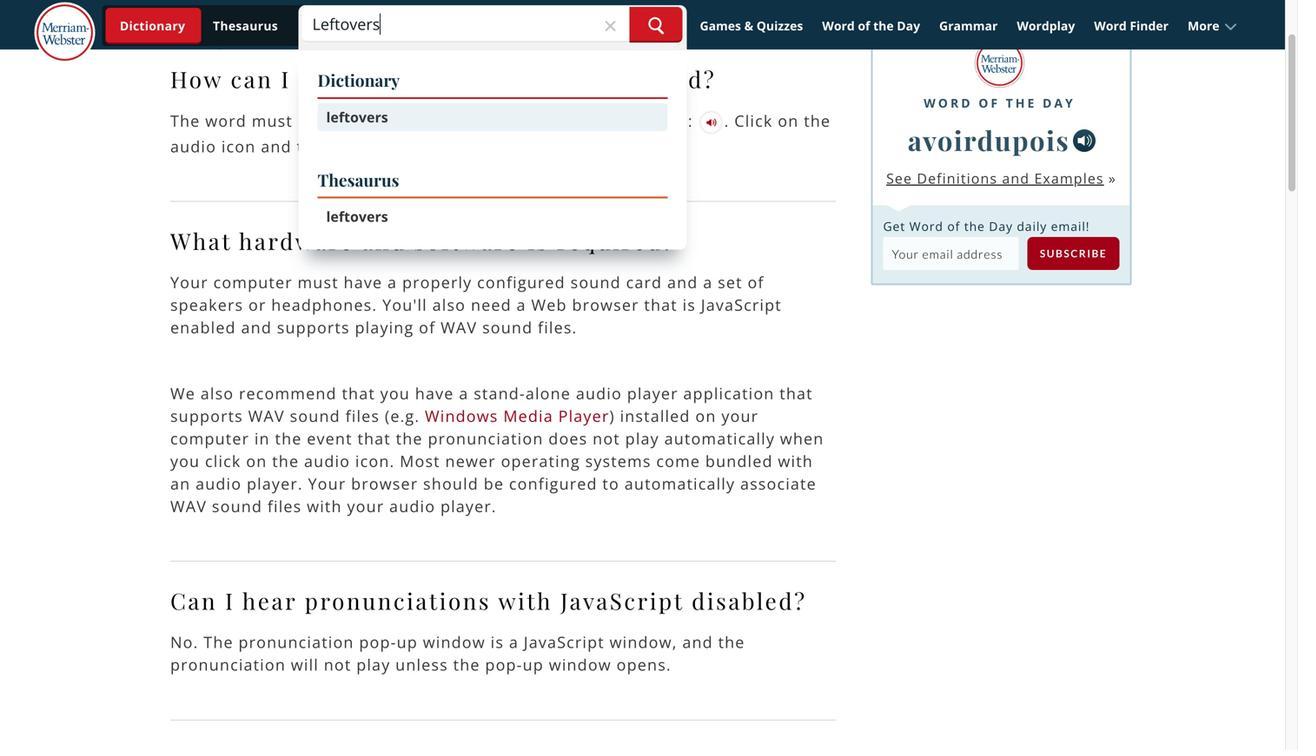 Task type: locate. For each thing, give the bounding box(es) containing it.
0 horizontal spatial on
[[246, 451, 267, 472]]

will
[[501, 136, 528, 157], [291, 655, 319, 676]]

1 vertical spatial browser
[[351, 473, 418, 495]]

0 vertical spatial must
[[252, 110, 293, 131]]

configured inside your computer must have a properly configured sound card and a set of speakers or headphones. you'll also need          a web browser that is javascript enabled and supports playing of wav sound files.
[[477, 272, 566, 293]]

window
[[423, 632, 486, 653], [549, 655, 612, 676]]

browser inside your computer must have a properly configured sound card and a set of speakers or headphones. you'll also need          a web browser that is javascript enabled and supports playing of wav sound files.
[[572, 295, 639, 316]]

javascript up window,
[[561, 586, 684, 616]]

word
[[822, 17, 855, 34], [1094, 17, 1127, 34], [924, 95, 973, 111], [909, 218, 943, 235]]

enabled
[[170, 317, 236, 338]]

1 horizontal spatial be
[[484, 473, 504, 495]]

2 vertical spatial on
[[246, 451, 267, 472]]

2 horizontal spatial with
[[778, 451, 813, 472]]

supports down headphones.
[[277, 317, 350, 338]]

hardware
[[239, 226, 354, 256]]

also inside we also recommend that you have a stand-alone audio player application that supports wav sound files (e.g.
[[201, 383, 234, 404]]

automatically up bundled
[[664, 428, 775, 450]]

1 horizontal spatial the
[[204, 632, 234, 653]]

will inside . click on the audio icon and the audio pronunciation will play automatically.
[[501, 136, 528, 157]]

not left "unless"
[[324, 655, 351, 676]]

1 horizontal spatial i
[[281, 64, 291, 94]]

be
[[298, 110, 318, 131], [484, 473, 504, 495]]

get word of the day daily email!
[[883, 218, 1090, 235]]

0 horizontal spatial supports
[[170, 406, 243, 427]]

wav down an
[[170, 496, 207, 517]]

properly
[[402, 272, 472, 293]]

1 vertical spatial your
[[308, 473, 346, 495]]

1 horizontal spatial your
[[308, 473, 346, 495]]

and right window,
[[682, 632, 713, 653]]

browser down card
[[572, 295, 639, 316]]

you up an
[[170, 451, 200, 472]]

1 vertical spatial is
[[683, 295, 696, 316]]

must up headphones.
[[298, 272, 339, 293]]

have up windows
[[415, 383, 454, 404]]

email!
[[1051, 218, 1090, 235]]

when
[[780, 428, 824, 450]]

pop- down pronunciations
[[359, 632, 397, 653]]

configured up web
[[477, 272, 566, 293]]

configured inside ) installed on your computer in          the event that the pronunciation does not play automatically when you click on the audio icon. most newer operating          systems come bundled with an audio player. your browser should be configured to automatically associate wav sound          files with your audio player.
[[509, 473, 598, 495]]

that up event
[[342, 383, 375, 404]]

1 horizontal spatial wav
[[248, 406, 285, 427]]

browser inside ) installed on your computer in          the event that the pronunciation does not play automatically when you click on the audio icon. most newer operating          systems come bundled with an audio player. your browser should be configured to automatically associate wav sound          files with your audio player.
[[351, 473, 418, 495]]

)
[[609, 406, 615, 427]]

2 vertical spatial wav
[[170, 496, 207, 517]]

1 vertical spatial in
[[254, 428, 270, 450]]

0 vertical spatial files
[[345, 406, 380, 427]]

recommend
[[239, 383, 337, 404]]

pronunciation inside . click on the audio icon and the audio pronunciation will play automatically.
[[380, 136, 495, 157]]

computer up click
[[170, 428, 249, 450]]

must inside your computer must have a properly configured sound card and a set of speakers or headphones. you'll also need          a web browser that is javascript enabled and supports playing of wav sound files.
[[298, 272, 339, 293]]

2 leftovers from the top
[[326, 207, 388, 226]]

have inside we also recommend that you have a stand-alone audio player application that supports wav sound files (e.g.
[[415, 383, 454, 404]]

leftovers link down how can i hear the pronunciation of a word?
[[318, 103, 668, 131]]

1 vertical spatial day
[[1043, 95, 1075, 111]]

how can i hear the pronunciation of a word?
[[170, 64, 716, 94]]

1 vertical spatial up
[[523, 655, 544, 676]]

sound down required?
[[571, 272, 621, 293]]

1 vertical spatial leftovers link
[[318, 203, 668, 231]]

0 vertical spatial up
[[397, 632, 418, 653]]

with up "no. the pronunciation pop-up window is a javascript window, and the pronunciation will not play unless the          pop-up window opens."
[[498, 586, 553, 616]]

0 horizontal spatial your
[[170, 272, 208, 293]]

0 horizontal spatial word of the day
[[822, 17, 920, 34]]

that inside ) installed on your computer in          the event that the pronunciation does not play automatically when you click on the audio icon. most newer operating          systems come bundled with an audio player. your browser should be configured to automatically associate wav sound          files with your audio player.
[[358, 428, 391, 450]]

0 horizontal spatial must
[[252, 110, 293, 131]]

in down recommend
[[254, 428, 270, 450]]

we also recommend that you have a stand-alone audio player application that supports wav sound files (e.g.
[[170, 383, 813, 427]]

1 horizontal spatial window
[[549, 655, 612, 676]]

must for computer
[[298, 272, 339, 293]]

0 vertical spatial i
[[281, 64, 291, 94]]

1 vertical spatial have
[[415, 383, 454, 404]]

0 horizontal spatial have
[[344, 272, 383, 293]]

on inside . click on the audio icon and the audio pronunciation will play automatically.
[[778, 110, 799, 131]]

games & quizzes link
[[692, 10, 811, 41]]

audio inside we also recommend that you have a stand-alone audio player application that supports wav sound files (e.g.
[[576, 383, 622, 404]]

word of the day link
[[814, 10, 928, 41], [924, 86, 1075, 111]]

red
[[570, 110, 598, 131]]

javascript left window,
[[524, 632, 605, 653]]

player
[[558, 406, 609, 427]]

the right no.
[[204, 632, 234, 653]]

0 vertical spatial on
[[778, 110, 799, 131]]

not down )
[[593, 428, 620, 450]]

grammar link
[[932, 10, 1006, 41]]

word inside word finder link
[[1094, 17, 1127, 34]]

supports
[[277, 317, 350, 338], [170, 406, 243, 427]]

pronunciation
[[408, 64, 582, 94], [380, 136, 495, 157], [428, 428, 544, 450], [239, 632, 354, 653], [170, 655, 286, 676]]

0 horizontal spatial your
[[347, 496, 384, 517]]

and inside "no. the pronunciation pop-up window is a javascript window, and the pronunciation will not play unless the          pop-up window opens."
[[682, 632, 713, 653]]

1 leftovers from the top
[[326, 108, 388, 126]]

files
[[345, 406, 380, 427], [268, 496, 302, 517]]

0 vertical spatial computer
[[213, 272, 293, 293]]

the left word at the left of the page
[[170, 110, 200, 131]]

that
[[644, 295, 678, 316], [342, 383, 375, 404], [780, 383, 813, 404], [358, 428, 391, 450]]

your down icon.
[[347, 496, 384, 517]]

a left 'word?'
[[622, 64, 635, 94]]

1 horizontal spatial day
[[989, 218, 1013, 235]]

in left boldface on the left top of the page
[[323, 110, 339, 131]]

0 vertical spatial will
[[501, 136, 528, 157]]

1 vertical spatial you
[[170, 451, 200, 472]]

0 vertical spatial leftovers
[[326, 108, 388, 126]]

up up "unless"
[[397, 632, 418, 653]]

the inside "no. the pronunciation pop-up window is a javascript window, and the pronunciation will not play unless the          pop-up window opens."
[[204, 632, 234, 653]]

0 vertical spatial is
[[528, 226, 549, 256]]

0 vertical spatial play
[[533, 136, 567, 157]]

be inside ) installed on your computer in          the event that the pronunciation does not play automatically when you click on the audio icon. most newer operating          systems come bundled with an audio player. your browser should be configured to automatically associate wav sound          files with your audio player.
[[484, 473, 504, 495]]

wordplay link
[[1009, 10, 1083, 41]]

also right we
[[201, 383, 234, 404]]

wav
[[441, 317, 477, 338], [248, 406, 285, 427], [170, 496, 207, 517]]

javascript down set
[[701, 295, 782, 316]]

unless
[[395, 655, 448, 676]]

your
[[170, 272, 208, 293], [308, 473, 346, 495]]

your computer must have a properly configured sound card and a set of speakers or headphones. you'll also need          a web browser that is javascript enabled and supports playing of wav sound files.
[[170, 272, 782, 338]]

and down avoirdupois
[[1002, 169, 1030, 188]]

1 horizontal spatial player.
[[441, 496, 497, 517]]

0 horizontal spatial files
[[268, 496, 302, 517]]

window left opens.
[[549, 655, 612, 676]]

1 vertical spatial automatically
[[625, 473, 735, 495]]

0 vertical spatial supports
[[277, 317, 350, 338]]

must up the icon
[[252, 110, 293, 131]]

you inside ) installed on your computer in          the event that the pronunciation does not play automatically when you click on the audio icon. most newer operating          systems come bundled with an audio player. your browser should be configured to automatically associate wav sound          files with your audio player.
[[170, 451, 200, 472]]

configured
[[477, 272, 566, 293], [509, 473, 598, 495]]

word?
[[642, 64, 716, 94]]

a left set
[[703, 272, 713, 293]]

0 vertical spatial have
[[344, 272, 383, 293]]

and
[[419, 110, 450, 131], [261, 136, 292, 157], [1002, 169, 1030, 188], [362, 226, 406, 256], [667, 272, 698, 293], [241, 317, 272, 338], [682, 632, 713, 653]]

that inside your computer must have a properly configured sound card and a set of speakers or headphones. you'll also need          a web browser that is javascript enabled and supports playing of wav sound files.
[[644, 295, 678, 316]]

word right get
[[909, 218, 943, 235]]

0 horizontal spatial day
[[897, 17, 920, 34]]

0 vertical spatial your
[[722, 406, 759, 427]]

computer up or
[[213, 272, 293, 293]]

0 horizontal spatial wav
[[170, 496, 207, 517]]

that up icon.
[[358, 428, 391, 450]]

javascript
[[701, 295, 782, 316], [561, 586, 684, 616], [524, 632, 605, 653]]

window up "unless"
[[423, 632, 486, 653]]

supports inside your computer must have a properly configured sound card and a set of speakers or headphones. you'll also need          a web browser that is javascript enabled and supports playing of wav sound files.
[[277, 317, 350, 338]]

0 vertical spatial word of the day
[[822, 17, 920, 34]]

hear down faq: audio pronunciations
[[298, 64, 353, 94]]

sound up event
[[290, 406, 340, 427]]

hear right can
[[242, 586, 297, 616]]

1 horizontal spatial your
[[722, 406, 759, 427]]

word up the "avoirdupois" link
[[924, 95, 973, 111]]

automatically down come
[[625, 473, 735, 495]]

1 vertical spatial leftovers
[[326, 207, 388, 226]]

be down newer
[[484, 473, 504, 495]]

sound down click
[[212, 496, 262, 517]]

is
[[528, 226, 549, 256], [683, 295, 696, 316], [491, 632, 504, 653]]

word for topmost word of the day link
[[822, 17, 855, 34]]

2 vertical spatial javascript
[[524, 632, 605, 653]]

computer
[[213, 272, 293, 293], [170, 428, 249, 450]]

with down when
[[778, 451, 813, 472]]

0 vertical spatial automatically
[[664, 428, 775, 450]]

0 horizontal spatial up
[[397, 632, 418, 653]]

most
[[400, 451, 440, 472]]

avoirdupois link
[[908, 120, 1070, 160]]

0 vertical spatial wav
[[441, 317, 477, 338]]

1 horizontal spatial word of the day
[[924, 95, 1075, 111]]

day
[[897, 17, 920, 34], [1043, 95, 1075, 111], [989, 218, 1013, 235]]

word of the day inside word of the day link
[[822, 17, 920, 34]]

word for word finder link
[[1094, 17, 1127, 34]]

your
[[722, 406, 759, 427], [347, 496, 384, 517]]

disabled?
[[692, 586, 807, 616]]

0 vertical spatial not
[[593, 428, 620, 450]]

1 vertical spatial computer
[[170, 428, 249, 450]]

wav down need
[[441, 317, 477, 338]]

not inside "no. the pronunciation pop-up window is a javascript window, and the pronunciation will not play unless the          pop-up window opens."
[[324, 655, 351, 676]]

0 vertical spatial javascript
[[701, 295, 782, 316]]

an
[[170, 473, 191, 495]]

browser
[[572, 295, 639, 316], [351, 473, 418, 495]]

be down dictionary
[[298, 110, 318, 131]]

i
[[281, 64, 291, 94], [225, 586, 235, 616]]

None submit
[[1028, 237, 1120, 270]]

(e.g.
[[385, 406, 420, 427]]

your down application
[[722, 406, 759, 427]]

play inside "no. the pronunciation pop-up window is a javascript window, and the pronunciation will not play unless the          pop-up window opens."
[[356, 655, 390, 676]]

2 horizontal spatial on
[[778, 110, 799, 131]]

with down event
[[307, 496, 342, 517]]

1 horizontal spatial you
[[380, 383, 410, 404]]

0 horizontal spatial pop-
[[359, 632, 397, 653]]

2 vertical spatial is
[[491, 632, 504, 653]]

word right quizzes
[[822, 17, 855, 34]]

to
[[603, 473, 620, 495]]

audio pronunciation icon image
[[698, 109, 724, 135]]

sound inside ) installed on your computer in          the event that the pronunciation does not play automatically when you click on the audio icon. most newer operating          systems come bundled with an audio player. your browser should be configured to automatically associate wav sound          files with your audio player.
[[212, 496, 262, 517]]

have up headphones.
[[344, 272, 383, 293]]

audio
[[603, 110, 649, 131], [170, 136, 216, 157], [329, 136, 375, 157], [576, 383, 622, 404], [304, 451, 350, 472], [196, 473, 242, 495], [389, 496, 435, 517]]

up down the can i hear pronunciations with javascript disabled?
[[523, 655, 544, 676]]

supports inside we also recommend that you have a stand-alone audio player application that supports wav sound files (e.g.
[[170, 406, 243, 427]]

1 vertical spatial with
[[307, 496, 342, 517]]

browser down icon.
[[351, 473, 418, 495]]

play inside . click on the audio icon and the audio pronunciation will play automatically.
[[533, 136, 567, 157]]

click
[[205, 451, 241, 472]]

you
[[380, 383, 410, 404], [170, 451, 200, 472]]

word of the day
[[822, 17, 920, 34], [924, 95, 1075, 111]]

1 vertical spatial be
[[484, 473, 504, 495]]

play down installed on the bottom of page
[[625, 428, 659, 450]]

the
[[170, 110, 200, 131], [204, 632, 234, 653]]

will inside "no. the pronunciation pop-up window is a javascript window, and the pronunciation will not play unless the          pop-up window opens."
[[291, 655, 319, 676]]

0 vertical spatial your
[[170, 272, 208, 293]]

play down by
[[533, 136, 567, 157]]

automatically
[[664, 428, 775, 450], [625, 473, 735, 495]]

what hardware and software is required?
[[170, 226, 675, 256]]

installed
[[620, 406, 690, 427]]

0 vertical spatial with
[[778, 451, 813, 472]]

systems
[[585, 451, 651, 472]]

a
[[622, 64, 635, 94], [555, 110, 565, 131], [388, 272, 397, 293], [703, 272, 713, 293], [517, 295, 526, 316], [459, 383, 469, 404], [509, 632, 519, 653]]

.
[[724, 110, 729, 131]]

bundled
[[706, 451, 773, 472]]

supports down we
[[170, 406, 243, 427]]

0 horizontal spatial player.
[[247, 473, 303, 495]]

listen to the pronunciation of avoirdupois link
[[1073, 129, 1096, 152]]

wav down recommend
[[248, 406, 285, 427]]

Search search field
[[302, 7, 683, 43]]

0 horizontal spatial also
[[201, 383, 234, 404]]

and right the icon
[[261, 136, 292, 157]]

2 horizontal spatial play
[[625, 428, 659, 450]]

wav inside ) installed on your computer in          the event that the pronunciation does not play automatically when you click on the audio icon. most newer operating          systems come bundled with an audio player. your browser should be configured to automatically associate wav sound          files with your audio player.
[[170, 496, 207, 517]]

day for bottom word of the day link
[[1043, 95, 1075, 111]]

leftovers
[[326, 108, 388, 126], [326, 207, 388, 226]]

of down you'll
[[419, 317, 436, 338]]

of
[[858, 17, 870, 34], [590, 64, 614, 94], [979, 95, 1000, 111], [947, 218, 960, 235], [748, 272, 764, 293], [419, 317, 436, 338]]

0 vertical spatial be
[[298, 110, 318, 131]]

that down card
[[644, 295, 678, 316]]

your up speakers
[[170, 272, 208, 293]]

leftovers link down . click on the audio icon and the audio pronunciation will play automatically.
[[318, 203, 668, 231]]

day left grammar
[[897, 17, 920, 34]]

play left "unless"
[[356, 655, 390, 676]]

1 vertical spatial files
[[268, 496, 302, 517]]

media
[[503, 406, 553, 427]]

1 vertical spatial configured
[[509, 473, 598, 495]]

2 leftovers link from the top
[[318, 203, 668, 231]]

the word must be in boldface and followed by a red audio icon:
[[170, 110, 698, 131]]

word left finder
[[1094, 17, 1127, 34]]

0 vertical spatial also
[[432, 295, 466, 316]]

1 horizontal spatial not
[[593, 428, 620, 450]]

1 vertical spatial will
[[291, 655, 319, 676]]

a left web
[[517, 295, 526, 316]]

1 vertical spatial pop-
[[485, 655, 523, 676]]

day left daily
[[989, 218, 1013, 235]]

1 horizontal spatial hear
[[298, 64, 353, 94]]

leftovers down dictionary
[[326, 108, 388, 126]]

leftovers link
[[318, 103, 668, 131], [318, 203, 668, 231]]

also down properly
[[432, 295, 466, 316]]

1 vertical spatial hear
[[242, 586, 297, 616]]

1 vertical spatial the
[[204, 632, 234, 653]]

word
[[205, 110, 247, 131]]

a up you'll
[[388, 272, 397, 293]]

your down event
[[308, 473, 346, 495]]

1 horizontal spatial have
[[415, 383, 454, 404]]

leftovers down thesaurus
[[326, 207, 388, 226]]

pop- down the can i hear pronunciations with javascript disabled?
[[485, 655, 523, 676]]

faq:
[[170, 16, 237, 51]]

configured down operating
[[509, 473, 598, 495]]

2 horizontal spatial day
[[1043, 95, 1075, 111]]

0 vertical spatial the
[[170, 110, 200, 131]]

1 horizontal spatial supports
[[277, 317, 350, 338]]

1 horizontal spatial must
[[298, 272, 339, 293]]

definitions
[[917, 169, 998, 188]]

0 vertical spatial you
[[380, 383, 410, 404]]

must
[[252, 110, 293, 131], [298, 272, 339, 293]]

0 horizontal spatial be
[[298, 110, 318, 131]]

day up listen to the pronunciation of avoirdupois "link"
[[1043, 95, 1075, 111]]

1 horizontal spatial also
[[432, 295, 466, 316]]

0 horizontal spatial you
[[170, 451, 200, 472]]

have
[[344, 272, 383, 293], [415, 383, 454, 404]]

player.
[[247, 473, 303, 495], [441, 496, 497, 517]]

0 vertical spatial hear
[[298, 64, 353, 94]]

a down the can i hear pronunciations with javascript disabled?
[[509, 632, 519, 653]]

of right set
[[748, 272, 764, 293]]

you up (e.g.
[[380, 383, 410, 404]]

audio up )
[[576, 383, 622, 404]]

1 vertical spatial player.
[[441, 496, 497, 517]]

a up windows
[[459, 383, 469, 404]]



Task type: describe. For each thing, give the bounding box(es) containing it.
set
[[718, 272, 743, 293]]

avoirdupois
[[908, 122, 1070, 158]]

of up the "avoirdupois" link
[[979, 95, 1000, 111]]

web
[[531, 295, 567, 316]]

close search image
[[605, 20, 616, 32]]

play inside ) installed on your computer in          the event that the pronunciation does not play automatically when you click on the audio icon. most newer operating          systems come bundled with an audio player. your browser should be configured to automatically associate wav sound          files with your audio player.
[[625, 428, 659, 450]]

quizzes
[[757, 17, 803, 34]]

not inside ) installed on your computer in          the event that the pronunciation does not play automatically when you click on the audio icon. most newer operating          systems come bundled with an audio player. your browser should be configured to automatically associate wav sound          files with your audio player.
[[593, 428, 620, 450]]

in inside ) installed on your computer in          the event that the pronunciation does not play automatically when you click on the audio icon. most newer operating          systems come bundled with an audio player. your browser should be configured to automatically associate wav sound          files with your audio player.
[[254, 428, 270, 450]]

0 vertical spatial window
[[423, 632, 486, 653]]

1 vertical spatial i
[[225, 586, 235, 616]]

games
[[700, 17, 741, 34]]

must for word
[[252, 110, 293, 131]]

0 vertical spatial player.
[[247, 473, 303, 495]]

and down or
[[241, 317, 272, 338]]

alone
[[526, 383, 571, 404]]

word finder
[[1094, 17, 1169, 34]]

speakers
[[170, 295, 243, 316]]

on for your
[[695, 406, 716, 427]]

toggle search dictionary/thesaurus image
[[106, 8, 201, 44]]

more
[[1188, 17, 1220, 34]]

automatically.
[[573, 136, 688, 157]]

0 vertical spatial in
[[323, 110, 339, 131]]

and down how can i hear the pronunciation of a word?
[[419, 110, 450, 131]]

opens.
[[617, 655, 671, 676]]

0 vertical spatial word of the day link
[[814, 10, 928, 41]]

can
[[170, 586, 217, 616]]

associate
[[740, 473, 817, 495]]

newer
[[445, 451, 496, 472]]

or
[[249, 295, 266, 316]]

thesaurus
[[318, 168, 399, 191]]

and inside . click on the audio icon and the audio pronunciation will play automatically.
[[261, 136, 292, 157]]

listen to the pronunciation of avoirdupois image
[[1073, 129, 1096, 152]]

Subscribe to Word of the Day text field
[[883, 237, 1019, 270]]

examples
[[1034, 169, 1104, 188]]

word finder link
[[1086, 10, 1177, 41]]

also inside your computer must have a properly configured sound card and a set of speakers or headphones. you'll also need          a web browser that is javascript enabled and supports playing of wav sound files.
[[432, 295, 466, 316]]

pronunciations
[[335, 16, 550, 51]]

see
[[886, 169, 912, 188]]

followed
[[455, 110, 526, 131]]

faq: audio pronunciations
[[170, 16, 550, 51]]

have inside your computer must have a properly configured sound card and a set of speakers or headphones. you'll also need          a web browser that is javascript enabled and supports playing of wav sound files.
[[344, 272, 383, 293]]

2 vertical spatial day
[[989, 218, 1013, 235]]

1 horizontal spatial pop-
[[485, 655, 523, 676]]

icon.
[[355, 451, 395, 472]]

1 leftovers link from the top
[[318, 103, 668, 131]]

javascript inside "no. the pronunciation pop-up window is a javascript window, and the pronunciation will not play unless the          pop-up window opens."
[[524, 632, 605, 653]]

windows media player link
[[425, 406, 609, 427]]

see definitions and examples link
[[886, 169, 1104, 188]]

application
[[683, 383, 775, 404]]

audio down event
[[304, 451, 350, 472]]

come
[[656, 451, 700, 472]]

word of the day for topmost word of the day link
[[822, 17, 920, 34]]

2 vertical spatial with
[[498, 586, 553, 616]]

1 vertical spatial window
[[549, 655, 612, 676]]

0 horizontal spatial with
[[307, 496, 342, 517]]

can
[[231, 64, 273, 94]]

software
[[414, 226, 520, 256]]

required?
[[557, 226, 675, 256]]

word for bottom word of the day link
[[924, 95, 973, 111]]

0 vertical spatial pop-
[[359, 632, 397, 653]]

you inside we also recommend that you have a stand-alone audio player application that supports wav sound files (e.g.
[[380, 383, 410, 404]]

1 vertical spatial javascript
[[561, 586, 684, 616]]

&
[[744, 17, 754, 34]]

audio
[[245, 16, 326, 51]]

audio down should
[[389, 496, 435, 517]]

finder
[[1130, 17, 1169, 34]]

sound inside we also recommend that you have a stand-alone audio player application that supports wav sound files (e.g.
[[290, 406, 340, 427]]

how
[[170, 64, 223, 94]]

leftovers for first "leftovers" link from the top of the page
[[326, 108, 388, 126]]

0 horizontal spatial the
[[170, 110, 200, 131]]

card
[[626, 272, 662, 293]]

leftovers for 1st "leftovers" link from the bottom
[[326, 207, 388, 226]]

javascript inside your computer must have a properly configured sound card and a set of speakers or headphones. you'll also need          a web browser that is javascript enabled and supports playing of wav sound files.
[[701, 295, 782, 316]]

a inside we also recommend that you have a stand-alone audio player application that supports wav sound files (e.g.
[[459, 383, 469, 404]]

wav inside we also recommend that you have a stand-alone audio player application that supports wav sound files (e.g.
[[248, 406, 285, 427]]

games & quizzes
[[700, 17, 803, 34]]

playing
[[355, 317, 414, 338]]

daily
[[1017, 218, 1047, 235]]

and down thesaurus
[[362, 226, 406, 256]]

1 vertical spatial word of the day link
[[924, 86, 1075, 111]]

click
[[734, 110, 773, 131]]

should
[[423, 473, 479, 495]]

you'll
[[382, 295, 427, 316]]

and right card
[[667, 272, 698, 293]]

event
[[307, 428, 352, 450]]

what
[[170, 226, 232, 256]]

can i hear pronunciations with javascript disabled?
[[170, 586, 807, 616]]

more button
[[1180, 10, 1246, 41]]

no.
[[170, 632, 199, 653]]

audio down click
[[196, 473, 242, 495]]

icon:
[[654, 110, 693, 131]]

word of the day for bottom word of the day link
[[924, 95, 1075, 111]]

wav inside your computer must have a properly configured sound card and a set of speakers or headphones. you'll also need          a web browser that is javascript enabled and supports playing of wav sound files.
[[441, 317, 477, 338]]

windows media player
[[425, 406, 609, 427]]

computer inside ) installed on your computer in          the event that the pronunciation does not play automatically when you click on the audio icon. most newer operating          systems come bundled with an audio player. your browser should be configured to automatically associate wav sound          files with your audio player.
[[170, 428, 249, 450]]

stand-
[[474, 383, 526, 404]]

audio up thesaurus
[[329, 136, 375, 157]]

»
[[1109, 169, 1117, 188]]

boldface
[[344, 110, 414, 131]]

your inside ) installed on your computer in          the event that the pronunciation does not play automatically when you click on the audio icon. most newer operating          systems come bundled with an audio player. your browser should be configured to automatically associate wav sound          files with your audio player.
[[308, 473, 346, 495]]

your inside your computer must have a properly configured sound card and a set of speakers or headphones. you'll also need          a web browser that is javascript enabled and supports playing of wav sound files.
[[170, 272, 208, 293]]

1 vertical spatial your
[[347, 496, 384, 517]]

computer inside your computer must have a properly configured sound card and a set of speakers or headphones. you'll also need          a web browser that is javascript enabled and supports playing of wav sound files.
[[213, 272, 293, 293]]

operating
[[501, 451, 580, 472]]

headphones.
[[271, 295, 377, 316]]

of up the red
[[590, 64, 614, 94]]

dictionary
[[318, 69, 400, 91]]

sound down need
[[482, 317, 533, 338]]

day for topmost word of the day link
[[897, 17, 920, 34]]

0 horizontal spatial hear
[[242, 586, 297, 616]]

a right by
[[555, 110, 565, 131]]

get
[[883, 218, 906, 235]]

is inside "no. the pronunciation pop-up window is a javascript window, and the pronunciation will not play unless the          pop-up window opens."
[[491, 632, 504, 653]]

of up subscribe to word of the day text field
[[947, 218, 960, 235]]

grammar
[[939, 17, 998, 34]]

window,
[[610, 632, 677, 653]]

merriam webster image
[[975, 38, 1024, 88]]

audio down word at the left of the page
[[170, 136, 216, 157]]

merriam webster - established 1828 image
[[34, 2, 95, 64]]

files inside we also recommend that you have a stand-alone audio player application that supports wav sound files (e.g.
[[345, 406, 380, 427]]

pronunciation inside ) installed on your computer in          the event that the pronunciation does not play automatically when you click on the audio icon. most newer operating          systems come bundled with an audio player. your browser should be configured to automatically associate wav sound          files with your audio player.
[[428, 428, 544, 450]]

that up when
[[780, 383, 813, 404]]

pronunciations
[[305, 586, 491, 616]]

see definitions and examples »
[[886, 169, 1117, 188]]

need
[[471, 295, 512, 316]]

search word image
[[648, 17, 664, 35]]

files inside ) installed on your computer in          the event that the pronunciation does not play automatically when you click on the audio icon. most newer operating          systems come bundled with an audio player. your browser should be configured to automatically associate wav sound          files with your audio player.
[[268, 496, 302, 517]]

player
[[627, 383, 678, 404]]

on for the
[[778, 110, 799, 131]]

windows
[[425, 406, 498, 427]]

does
[[549, 428, 588, 450]]

we
[[170, 383, 195, 404]]

is inside your computer must have a properly configured sound card and a set of speakers or headphones. you'll also need          a web browser that is javascript enabled and supports playing of wav sound files.
[[683, 295, 696, 316]]

a inside "no. the pronunciation pop-up window is a javascript window, and the pronunciation will not play unless the          pop-up window opens."
[[509, 632, 519, 653]]

audio up automatically.
[[603, 110, 649, 131]]

of right quizzes
[[858, 17, 870, 34]]

wordplay
[[1017, 17, 1075, 34]]

files.
[[538, 317, 577, 338]]

. click on the audio icon and the audio pronunciation will play automatically.
[[170, 110, 831, 157]]

1 horizontal spatial is
[[528, 226, 549, 256]]



Task type: vqa. For each thing, say whether or not it's contained in the screenshot.
a
yes



